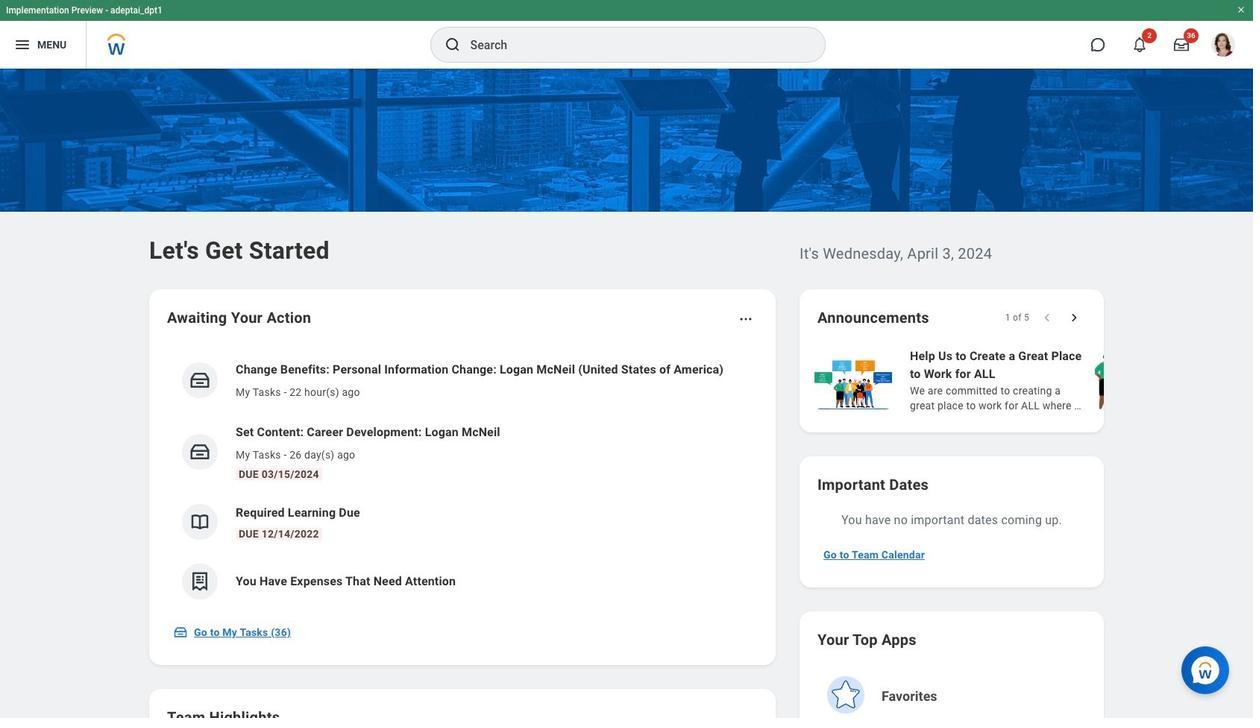 Task type: vqa. For each thing, say whether or not it's contained in the screenshot.
the bottommost inbox image
yes



Task type: locate. For each thing, give the bounding box(es) containing it.
book open image
[[189, 511, 211, 533]]

main content
[[0, 69, 1253, 718]]

Search Workday  search field
[[470, 28, 794, 61]]

banner
[[0, 0, 1253, 69]]

status
[[1005, 312, 1030, 324]]

dashboard expenses image
[[189, 571, 211, 593]]

chevron left small image
[[1040, 310, 1055, 325]]

1 vertical spatial inbox image
[[173, 625, 188, 640]]

list
[[812, 346, 1253, 415], [167, 349, 758, 612]]

inbox image
[[189, 369, 211, 392]]

notifications large image
[[1132, 37, 1147, 52]]

inbox image
[[189, 441, 211, 463], [173, 625, 188, 640]]

1 horizontal spatial inbox image
[[189, 441, 211, 463]]



Task type: describe. For each thing, give the bounding box(es) containing it.
related actions image
[[739, 312, 753, 327]]

search image
[[444, 36, 461, 54]]

close environment banner image
[[1237, 5, 1246, 14]]

0 horizontal spatial inbox image
[[173, 625, 188, 640]]

inbox large image
[[1174, 37, 1189, 52]]

profile logan mcneil image
[[1212, 33, 1235, 60]]

justify image
[[13, 36, 31, 54]]

1 horizontal spatial list
[[812, 346, 1253, 415]]

0 vertical spatial inbox image
[[189, 441, 211, 463]]

0 horizontal spatial list
[[167, 349, 758, 612]]

chevron right small image
[[1067, 310, 1082, 325]]



